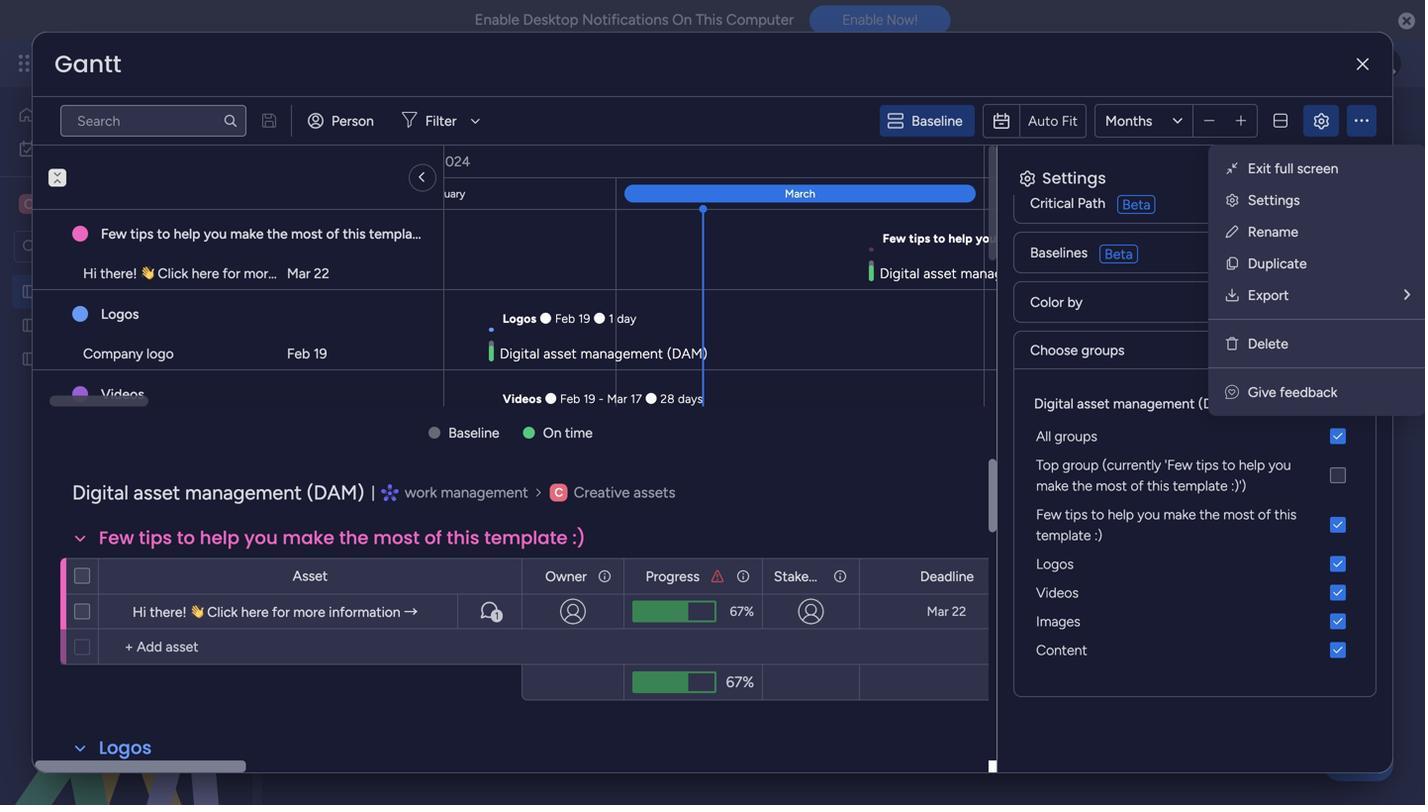 Task type: vqa. For each thing, say whether or not it's contained in the screenshot.
2024
yes



Task type: describe. For each thing, give the bounding box(es) containing it.
search image
[[223, 113, 239, 129]]

of inside top group (currently 'few tips to help you make the most of this template :)')
[[1131, 477, 1144, 494]]

digital asset management (dam) heading
[[1035, 393, 1239, 414]]

digital asset management (dam) element containing all groups
[[1031, 422, 1361, 451]]

make inside option
[[1164, 506, 1197, 523]]

0 horizontal spatial videos
[[101, 386, 144, 403]]

online docs button
[[701, 178, 805, 210]]

this inside top group (currently 'few tips to help you make the most of this template :)')
[[1148, 477, 1170, 494]]

months
[[1106, 112, 1153, 129]]

67%
[[726, 673, 755, 691]]

rename image
[[1225, 224, 1241, 240]]

beta for baselines
[[1105, 246, 1134, 262]]

make inside field
[[283, 525, 335, 551]]

c for workspace image
[[555, 485, 563, 499]]

feb 19
[[287, 345, 327, 362]]

you inside top group (currently 'few tips to help you make the most of this template :)')
[[1269, 456, 1292, 473]]

https://youtu.be/9x6_kyyrn_e
[[614, 150, 804, 167]]

color
[[1031, 294, 1065, 310]]

28
[[661, 392, 675, 406]]

enable now! button
[[810, 5, 951, 35]]

team workload button
[[411, 178, 536, 210]]

the inside field
[[339, 525, 369, 551]]

settings inside menu
[[1249, 192, 1301, 208]]

management inside heading
[[1114, 395, 1196, 412]]

template inside option
[[1037, 527, 1092, 544]]

monday button
[[51, 38, 316, 89]]

home link
[[12, 99, 241, 131]]

few inside few tips to help you make the most of this template :) field
[[99, 525, 134, 551]]

2024
[[438, 153, 471, 170]]

workspace image
[[19, 193, 39, 215]]

duplicate
[[1249, 255, 1308, 272]]

of inside few tips to help you make the most of this template :)
[[1259, 506, 1272, 523]]

files view
[[820, 186, 882, 202]]

0 horizontal spatial there!
[[100, 265, 137, 282]]

deadline
[[921, 568, 975, 585]]

owner
[[546, 568, 587, 585]]

● right 17
[[646, 392, 658, 406]]

template down the integrate button
[[1126, 231, 1176, 246]]

learn more about this package of templates here: https://youtu.be/9x6_kyyrn_e button
[[300, 147, 876, 170]]

few inside few tips to help you make the most of this template :) option
[[1037, 506, 1062, 523]]

● up videos ● feb 19 - mar 17 ● 28 days
[[540, 311, 552, 326]]

creative for workspace icon
[[46, 195, 107, 213]]

public board image for creative requests
[[21, 316, 40, 335]]

asset inside button
[[340, 238, 373, 255]]

1 horizontal spatial person button
[[644, 231, 730, 263]]

empty
[[773, 274, 807, 289]]

Filter dashboard by text search field
[[60, 105, 247, 137]]

full
[[1275, 160, 1294, 177]]

0 vertical spatial on
[[673, 11, 692, 29]]

1 vertical spatial hi
[[133, 604, 146, 620]]

few tips to help you make the most of this template :) down learn
[[101, 225, 437, 242]]

angle down image
[[391, 239, 400, 254]]

1 vertical spatial there!
[[150, 604, 187, 620]]

invite / 1
[[1295, 116, 1348, 133]]

asset
[[293, 567, 328, 584]]

angle right image
[[421, 169, 425, 187]]

most down learn
[[291, 225, 323, 242]]

v2 minus image
[[1205, 114, 1215, 128]]

1 vertical spatial person
[[676, 238, 718, 255]]

digital asset management (dam) group containing digital asset management (dam)
[[1031, 393, 1361, 664]]

home
[[44, 106, 81, 123]]

to inside option
[[1092, 506, 1105, 523]]

marketing
[[696, 274, 750, 289]]

workspace image
[[550, 483, 568, 501]]

logo
[[147, 345, 174, 362]]

workspace selection element
[[19, 192, 159, 216]]

website
[[47, 351, 97, 367]]

:) inside field
[[573, 525, 586, 551]]

1 vertical spatial information
[[329, 604, 401, 620]]

0 horizontal spatial on
[[543, 424, 562, 441]]

0 horizontal spatial click
[[158, 265, 188, 282]]

/
[[1333, 116, 1339, 133]]

this inside field
[[447, 525, 480, 551]]

creative assets for workspace image
[[574, 483, 676, 501]]

of inside "learn more about this package of templates here: https://youtu.be/9x6_kyyrn_e" button
[[497, 150, 511, 167]]

content option
[[1031, 636, 1361, 664]]

work management
[[405, 483, 529, 501]]

exit full screen
[[1249, 160, 1339, 177]]

assets for workspace image
[[634, 483, 676, 501]]

days
[[678, 392, 703, 406]]

0 horizontal spatial 👋
[[141, 265, 154, 282]]

Stakehoders field
[[769, 565, 852, 587]]

new asset button
[[300, 231, 381, 263]]

by
[[1068, 294, 1083, 310]]

of left angle down icon
[[326, 225, 340, 242]]

fit
[[1062, 112, 1078, 129]]

19 for logos
[[579, 311, 591, 326]]

give feedback
[[1249, 384, 1338, 401]]

Deadline field
[[916, 565, 980, 587]]

19 for videos
[[584, 392, 596, 406]]

videos option
[[1031, 578, 1361, 607]]

mar down new
[[287, 265, 311, 282]]

make left new
[[230, 225, 264, 242]]

package
[[442, 150, 494, 167]]

enable now!
[[843, 12, 918, 28]]

help inside field
[[200, 525, 240, 551]]

team workload
[[426, 186, 521, 202]]

the inside top group (currently 'few tips to help you make the most of this template :)')
[[1073, 477, 1093, 494]]

1 horizontal spatial videos
[[503, 392, 542, 406]]

videos inside 'option'
[[1037, 584, 1079, 601]]

1 button
[[457, 594, 522, 629]]

few tips to help you make the most of this template :) option
[[1031, 500, 1361, 550]]

digital inside heading
[[1035, 395, 1074, 412]]

company
[[83, 345, 143, 362]]

feb for videos
[[560, 392, 581, 406]]

make inside top group (currently 'few tips to help you make the most of this template :)')
[[1037, 477, 1069, 494]]

delete
[[1249, 335, 1289, 352]]

online
[[715, 186, 755, 202]]

:) right angle down icon
[[429, 225, 437, 242]]

(currently
[[1103, 456, 1162, 473]]

give
[[1249, 384, 1277, 401]]

invite
[[1295, 116, 1330, 133]]

auto fit button
[[1021, 105, 1086, 136]]

to inside top group (currently 'few tips to help you make the most of this template :)')
[[1223, 456, 1236, 473]]

all
[[1037, 428, 1052, 445]]

● down the search field
[[594, 311, 606, 326]]

feedback
[[1280, 384, 1338, 401]]

v2 split view image
[[1274, 114, 1288, 128]]

you inside option
[[1138, 506, 1161, 523]]

● right rename icon
[[1247, 231, 1259, 246]]

tips inside few tips to help you make the most of this template :)
[[1066, 506, 1088, 523]]

settings image
[[1225, 192, 1241, 208]]

most down the critical path
[[1055, 231, 1083, 246]]

more dots image
[[1356, 114, 1369, 128]]

1 vertical spatial baseline
[[449, 424, 500, 441]]

content
[[1037, 642, 1088, 658]]

public board image
[[21, 282, 40, 301]]

1 vertical spatial here
[[241, 604, 269, 620]]

group
[[1063, 456, 1099, 473]]

most inside few tips to help you make the most of this template :) option
[[1224, 506, 1255, 523]]

few tips to help you make the most of this template :) for few tips to help you make the most of this template :) field
[[99, 525, 586, 551]]

team
[[426, 186, 459, 202]]

monday
[[88, 52, 156, 74]]

my work link
[[12, 133, 241, 164]]

collaborative whiteboard online docs
[[551, 186, 790, 202]]

Logos field
[[94, 735, 157, 761]]

learn
[[303, 150, 337, 167]]

v2 plus image
[[1237, 114, 1247, 128]]

here:
[[579, 150, 611, 167]]

:) left rename icon
[[1179, 231, 1188, 246]]

help button
[[1325, 749, 1394, 781]]

help
[[1342, 755, 1377, 775]]

home option
[[12, 99, 241, 131]]

template inside field
[[485, 525, 568, 551]]

1 horizontal spatial 👋
[[190, 604, 204, 620]]

critical path
[[1031, 195, 1106, 211]]

filter button
[[394, 105, 488, 137]]

select product image
[[18, 53, 38, 73]]

1 vertical spatial more
[[244, 265, 276, 282]]

1 vertical spatial feb
[[287, 345, 310, 362]]

logos inside field
[[99, 735, 152, 760]]

-
[[599, 392, 604, 406]]

on time
[[543, 424, 593, 441]]

logos option
[[1031, 550, 1361, 578]]

delete image
[[1225, 336, 1241, 352]]

workload
[[463, 186, 521, 202]]

more inside button
[[341, 150, 373, 167]]

baseline button
[[880, 105, 975, 137]]

march
[[785, 187, 816, 201]]

activity
[[1165, 116, 1213, 133]]

this
[[696, 11, 723, 29]]

images
[[1037, 613, 1081, 630]]

1 vertical spatial day
[[617, 311, 637, 326]]

product
[[621, 274, 663, 289]]

add view image
[[909, 187, 917, 201]]

v2 collapse up image
[[49, 176, 66, 189]]

homepage
[[101, 351, 167, 367]]

about
[[376, 150, 412, 167]]

few tips to help you make the most of this template :) for few tips to help you make the most of this template :) option
[[1037, 506, 1297, 544]]

1 vertical spatial 22
[[314, 265, 330, 282]]

0 vertical spatial mar 22
[[287, 265, 330, 282]]

make left baselines
[[1000, 231, 1030, 246]]

export image
[[1225, 287, 1241, 303]]

whiteboard
[[637, 186, 710, 202]]

invite / 1 button
[[1258, 109, 1357, 141]]

critical
[[1031, 195, 1075, 211]]

:)')
[[1232, 477, 1247, 494]]

images option
[[1031, 607, 1361, 636]]

enable for enable now!
[[843, 12, 884, 28]]

1 column information image from the left
[[597, 568, 613, 584]]

q1
[[418, 153, 434, 170]]

all groups
[[1037, 428, 1098, 445]]

tips inside top group (currently 'few tips to help you make the most of this template :)')
[[1197, 456, 1219, 473]]



Task type: locate. For each thing, give the bounding box(es) containing it.
(dam) inside heading
[[1199, 395, 1239, 412]]

more
[[341, 150, 373, 167], [244, 265, 276, 282], [293, 604, 326, 620]]

baseline up the "work management"
[[449, 424, 500, 441]]

desktop
[[523, 11, 579, 29]]

● up "on time"
[[545, 392, 557, 406]]

2 vertical spatial 22
[[952, 604, 967, 619]]

on left the 'this'
[[673, 11, 692, 29]]

hi there!   👋  click here for more information  → up the redesign
[[83, 265, 369, 282]]

1 horizontal spatial on
[[673, 11, 692, 29]]

|
[[371, 483, 375, 501]]

%
[[744, 604, 755, 619]]

1 horizontal spatial 22
[[952, 604, 967, 619]]

2 public board image from the top
[[21, 350, 40, 368]]

1 digital asset management (dam) element from the top
[[1031, 422, 1361, 451]]

(dam) left give
[[1199, 395, 1239, 412]]

0 horizontal spatial 22
[[314, 265, 330, 282]]

mar 22 down deadline
[[927, 604, 967, 619]]

Progress field
[[641, 565, 705, 587]]

work
[[68, 140, 98, 157], [405, 483, 437, 501]]

→
[[355, 265, 369, 282], [404, 604, 418, 620]]

:) inside option
[[1095, 527, 1103, 544]]

creative inside workspace selection "element"
[[46, 195, 107, 213]]

learn more about this package of templates here: https://youtu.be/9x6_kyyrn_e
[[303, 150, 804, 167]]

beta down path on the right top
[[1105, 246, 1134, 262]]

day up the duplicate
[[1270, 231, 1289, 246]]

+ Add asset text field
[[109, 635, 513, 659]]

1 vertical spatial beta
[[1105, 246, 1134, 262]]

1 horizontal spatial click
[[207, 604, 238, 620]]

collaborative whiteboard button
[[536, 178, 710, 210]]

add to favorites image
[[873, 114, 893, 134]]

list box
[[0, 271, 253, 643]]

(dam) up docs
[[725, 102, 826, 147]]

1 vertical spatial →
[[404, 604, 418, 620]]

template up owner
[[485, 525, 568, 551]]

mar up duplicate icon in the right of the page
[[1206, 231, 1227, 246]]

most down :)')
[[1224, 506, 1255, 523]]

0 horizontal spatial c
[[24, 196, 34, 212]]

logos inside option
[[1037, 556, 1074, 572]]

public board image
[[21, 316, 40, 335], [21, 350, 40, 368]]

this inside option
[[1275, 506, 1297, 523]]

1 horizontal spatial settings
[[1249, 192, 1301, 208]]

settings up the critical path
[[1043, 167, 1107, 189]]

of inside few tips to help you make the most of this template :) field
[[425, 525, 442, 551]]

template inside top group (currently 'few tips to help you make the most of this template :)')
[[1173, 477, 1228, 494]]

work right |
[[405, 483, 437, 501]]

22 up duplicate icon in the right of the page
[[1230, 231, 1243, 246]]

work inside option
[[68, 140, 98, 157]]

baseline right add to favorites 'icon'
[[912, 112, 963, 129]]

person up learn
[[332, 112, 374, 129]]

creative down v2 collapse up image
[[46, 195, 107, 213]]

new
[[308, 238, 337, 255]]

my work option
[[12, 133, 241, 164]]

public board image left the website in the left of the page
[[21, 350, 40, 368]]

most down |
[[374, 525, 420, 551]]

0 horizontal spatial creative assets
[[46, 195, 156, 213]]

beta right path on the right top
[[1123, 196, 1151, 213]]

0 horizontal spatial day
[[617, 311, 637, 326]]

c left the january on the top left of the page
[[24, 196, 34, 212]]

dapulse close image
[[1399, 11, 1416, 32]]

Owner field
[[541, 565, 592, 587]]

0 vertical spatial assets
[[111, 195, 156, 213]]

automate
[[1277, 186, 1339, 202]]

enable inside button
[[843, 12, 884, 28]]

1 horizontal spatial hi
[[133, 604, 146, 620]]

Search field
[[574, 233, 633, 261]]

redesign
[[170, 351, 224, 367]]

0 horizontal spatial for
[[223, 265, 241, 282]]

0 vertical spatial person button
[[300, 105, 386, 137]]

template down february
[[369, 225, 425, 242]]

2 column information image from the left
[[736, 568, 752, 584]]

Search in workspace field
[[42, 235, 165, 258]]

q1 2024
[[418, 153, 471, 170]]

to inside field
[[177, 525, 195, 551]]

2 digital asset management (dam) element from the top
[[1031, 451, 1361, 500]]

logos ● feb 19 ● 1 day
[[503, 311, 637, 326]]

1 vertical spatial hi there!   👋  click here for more information  →
[[133, 604, 418, 620]]

automate button
[[1241, 178, 1347, 210]]

template down 'few
[[1173, 477, 1228, 494]]

here up the redesign
[[192, 265, 219, 282]]

1 horizontal spatial enable
[[843, 12, 884, 28]]

17
[[631, 392, 642, 406]]

of down the "work management"
[[425, 525, 442, 551]]

0 horizontal spatial work
[[68, 140, 98, 157]]

0 vertical spatial person
[[332, 112, 374, 129]]

0 vertical spatial creative
[[46, 195, 107, 213]]

0 horizontal spatial settings
[[1043, 167, 1107, 189]]

:)
[[429, 225, 437, 242], [1179, 231, 1188, 246], [573, 525, 586, 551], [1095, 527, 1103, 544]]

assets
[[111, 195, 156, 213], [634, 483, 676, 501]]

1 vertical spatial mar 22
[[927, 604, 967, 619]]

2 vertical spatial creative
[[574, 483, 630, 501]]

1 vertical spatial 👋
[[190, 604, 204, 620]]

Gantt field
[[50, 48, 127, 81]]

assets for workspace icon
[[111, 195, 156, 213]]

:) up owner field
[[573, 525, 586, 551]]

→ down new asset
[[355, 265, 369, 282]]

0 horizontal spatial enable
[[475, 11, 520, 29]]

0 vertical spatial c
[[24, 196, 34, 212]]

1 vertical spatial creative
[[47, 317, 99, 334]]

0 horizontal spatial more
[[244, 265, 276, 282]]

few tips to help you make the most of this template :) inside option
[[1037, 506, 1297, 544]]

template down top
[[1037, 527, 1092, 544]]

groups right the choose
[[1082, 342, 1125, 358]]

0 vertical spatial more
[[341, 150, 373, 167]]

most
[[291, 225, 323, 242], [1055, 231, 1083, 246], [1097, 477, 1128, 494], [1224, 506, 1255, 523], [374, 525, 420, 551]]

auto fit
[[1029, 112, 1078, 129]]

there!
[[100, 265, 137, 282], [150, 604, 187, 620]]

0 vertical spatial 19
[[579, 311, 591, 326]]

integrate
[[1075, 186, 1132, 202]]

creative assets for workspace icon
[[46, 195, 156, 213]]

0 horizontal spatial column information image
[[597, 568, 613, 584]]

list box containing digital asset management (dam)
[[0, 271, 253, 643]]

videos left -
[[503, 392, 542, 406]]

creative assets right workspace image
[[574, 483, 676, 501]]

screen
[[1298, 160, 1339, 177]]

for up the + add asset text field
[[272, 604, 290, 620]]

videos up images
[[1037, 584, 1079, 601]]

👋
[[141, 265, 154, 282], [190, 604, 204, 620]]

mar right -
[[607, 392, 628, 406]]

2 vertical spatial more
[[293, 604, 326, 620]]

0 horizontal spatial here
[[192, 265, 219, 282]]

2 vertical spatial 19
[[584, 392, 596, 406]]

creative assets up search in workspace field on the top left
[[46, 195, 156, 213]]

assets inside workspace selection "element"
[[111, 195, 156, 213]]

creative assets
[[46, 195, 156, 213], [574, 483, 676, 501]]

1 vertical spatial c
[[555, 485, 563, 499]]

for
[[223, 265, 241, 282], [272, 604, 290, 620]]

public board image down public board icon
[[21, 316, 40, 335]]

0 vertical spatial 22
[[1230, 231, 1243, 246]]

most inside top group (currently 'few tips to help you make the most of this template :)')
[[1097, 477, 1128, 494]]

person up marketing at the top
[[676, 238, 718, 255]]

enable left desktop
[[475, 11, 520, 29]]

column information image
[[597, 568, 613, 584], [736, 568, 752, 584]]

enable for enable desktop notifications on this computer
[[475, 11, 520, 29]]

work right my
[[68, 140, 98, 157]]

'few
[[1165, 456, 1193, 473]]

1 horizontal spatial baseline
[[912, 112, 963, 129]]

there's a configuration issue.
select which status columns will affect the progress calculation image
[[710, 568, 726, 584]]

notifications
[[582, 11, 669, 29]]

the inside option
[[1200, 506, 1220, 523]]

groups for all groups
[[1055, 428, 1098, 445]]

creative up the website in the left of the page
[[47, 317, 99, 334]]

1 public board image from the top
[[21, 316, 40, 335]]

you inside field
[[244, 525, 278, 551]]

None search field
[[60, 105, 247, 137]]

:) down group
[[1095, 527, 1103, 544]]

of up logos option
[[1259, 506, 1272, 523]]

few tips to help you make the most of this template :) inside field
[[99, 525, 586, 551]]

0 horizontal spatial →
[[355, 265, 369, 282]]

make up asset
[[283, 525, 335, 551]]

exit full screen image
[[1225, 160, 1241, 176]]

c inside image
[[555, 485, 563, 499]]

enable left now!
[[843, 12, 884, 28]]

1 enable from the left
[[475, 11, 520, 29]]

1 vertical spatial 19
[[314, 345, 327, 362]]

asset
[[408, 102, 492, 147], [340, 238, 373, 255], [89, 283, 122, 300], [1078, 395, 1110, 412], [133, 481, 180, 505]]

filter
[[426, 112, 457, 129]]

dapulse x slim image
[[1358, 57, 1369, 72]]

0 horizontal spatial mar 22
[[287, 265, 330, 282]]

67 %
[[730, 604, 755, 619]]

1 horizontal spatial column information image
[[736, 568, 752, 584]]

beta
[[1123, 196, 1151, 213], [1105, 246, 1134, 262]]

of down path on the right top
[[1086, 231, 1098, 246]]

this inside button
[[416, 150, 438, 167]]

requests
[[102, 317, 156, 334]]

0 horizontal spatial assets
[[111, 195, 156, 213]]

menu containing exit full screen
[[1209, 145, 1426, 416]]

creative assets inside workspace selection "element"
[[46, 195, 156, 213]]

templates
[[514, 150, 576, 167]]

stakehoders
[[774, 568, 852, 585]]

my work
[[46, 140, 98, 157]]

0 vertical spatial information
[[279, 265, 351, 282]]

→ left 1 "button"
[[404, 604, 418, 620]]

mar 22 down new
[[287, 265, 330, 282]]

color by
[[1031, 294, 1083, 310]]

path
[[1078, 195, 1106, 211]]

few tips to help you make the most of this template :) up asset
[[99, 525, 586, 551]]

information down new
[[279, 265, 351, 282]]

(dam) left |
[[307, 481, 365, 505]]

you
[[204, 225, 227, 242], [976, 231, 997, 246], [1269, 456, 1292, 473], [1138, 506, 1161, 523], [244, 525, 278, 551]]

22 down deadline
[[952, 604, 967, 619]]

v2 user feedback image
[[1226, 384, 1240, 401]]

1 horizontal spatial there!
[[150, 604, 187, 620]]

1 inside button
[[1342, 116, 1348, 133]]

make down top group (currently 'few tips to help you make the most of this template :)')
[[1164, 506, 1197, 523]]

new asset
[[308, 238, 373, 255]]

1 inside "button"
[[495, 610, 499, 622]]

mar
[[1206, 231, 1227, 246], [287, 265, 311, 282], [607, 392, 628, 406], [927, 604, 949, 619]]

0 horizontal spatial baseline
[[449, 424, 500, 441]]

1 horizontal spatial creative assets
[[574, 483, 676, 501]]

lottie animation image
[[0, 605, 253, 805]]

1 horizontal spatial here
[[241, 604, 269, 620]]

few
[[101, 225, 127, 242], [883, 231, 907, 246], [1037, 506, 1062, 523], [99, 525, 134, 551]]

c down "on time"
[[555, 485, 563, 499]]

creative for workspace image
[[574, 483, 630, 501]]

(dam)
[[725, 102, 826, 147], [211, 283, 251, 300], [1199, 395, 1239, 412], [307, 481, 365, 505]]

0 vertical spatial work
[[68, 140, 98, 157]]

22 down new
[[314, 265, 330, 282]]

0 vertical spatial for
[[223, 265, 241, 282]]

0 horizontal spatial hi
[[83, 265, 97, 282]]

export
[[1249, 287, 1290, 303]]

Digital asset management (DAM) field
[[296, 102, 831, 147]]

menu
[[1209, 145, 1426, 416]]

videos down homepage
[[101, 386, 144, 403]]

tips inside field
[[139, 525, 172, 551]]

click up the + add asset text field
[[207, 604, 238, 620]]

template
[[369, 225, 425, 242], [1126, 231, 1176, 246], [1173, 477, 1228, 494], [485, 525, 568, 551], [1037, 527, 1092, 544]]

auto
[[1029, 112, 1059, 129]]

person button
[[300, 105, 386, 137], [644, 231, 730, 263]]

beta for critical path
[[1123, 196, 1151, 213]]

of right package
[[497, 150, 511, 167]]

2 vertical spatial feb
[[560, 392, 581, 406]]

few tips to help you make the most of this template :) up logos option
[[1037, 506, 1297, 544]]

settings
[[1043, 167, 1107, 189], [1249, 192, 1301, 208]]

2 horizontal spatial 22
[[1230, 231, 1243, 246]]

1 horizontal spatial more
[[293, 604, 326, 620]]

v2 collapse down image
[[49, 162, 66, 175]]

1 horizontal spatial assets
[[634, 483, 676, 501]]

2 horizontal spatial videos
[[1037, 584, 1079, 601]]

1 vertical spatial click
[[207, 604, 238, 620]]

assets up progress
[[634, 483, 676, 501]]

john smith image
[[1370, 48, 1402, 79]]

collaborative
[[551, 186, 633, 202]]

time
[[565, 424, 593, 441]]

make down top
[[1037, 477, 1069, 494]]

baselines
[[1031, 244, 1088, 261]]

0 vertical spatial click
[[158, 265, 188, 282]]

1 horizontal spatial person
[[676, 238, 718, 255]]

0 vertical spatial settings
[[1043, 167, 1107, 189]]

column information image right there's a configuration issue.
select which status columns will affect the progress calculation image
[[736, 568, 752, 584]]

digital
[[301, 102, 400, 147], [47, 283, 86, 300], [1035, 395, 1074, 412], [72, 481, 129, 505]]

1 vertical spatial person button
[[644, 231, 730, 263]]

mar down deadline
[[927, 604, 949, 619]]

person button up learn
[[300, 105, 386, 137]]

0 horizontal spatial person button
[[300, 105, 386, 137]]

●
[[1191, 231, 1203, 246], [1247, 231, 1259, 246], [540, 311, 552, 326], [594, 311, 606, 326], [545, 392, 557, 406], [646, 392, 658, 406]]

top group (currently 'few tips to help you make the most of this template :)')
[[1037, 456, 1292, 494]]

person button up marketing at the top
[[644, 231, 730, 263]]

0 vertical spatial day
[[1270, 231, 1289, 246]]

my
[[46, 140, 65, 157]]

on left time
[[543, 424, 562, 441]]

0 vertical spatial hi
[[83, 265, 97, 282]]

computer
[[727, 11, 794, 29]]

0 vertical spatial →
[[355, 265, 369, 282]]

help inside top group (currently 'few tips to help you make the most of this template :)')
[[1240, 456, 1266, 473]]

gantt
[[54, 48, 122, 81]]

0 vertical spatial creative assets
[[46, 195, 156, 213]]

● left rename icon
[[1191, 231, 1203, 246]]

now!
[[887, 12, 918, 28]]

settings up rename
[[1249, 192, 1301, 208]]

assets right the january on the top left of the page
[[111, 195, 156, 213]]

integrate button
[[1042, 173, 1233, 215]]

public board image for website homepage redesign
[[21, 350, 40, 368]]

most inside few tips to help you make the most of this template :) field
[[374, 525, 420, 551]]

c for workspace icon
[[24, 196, 34, 212]]

0 vertical spatial baseline
[[912, 112, 963, 129]]

digital asset management (dam) element containing top group (currently 'few tips to help you make the most of this template :)')
[[1031, 451, 1361, 500]]

information up the + add asset text field
[[329, 604, 401, 620]]

feb for logos
[[555, 311, 576, 326]]

digital asset management (dam) element
[[1031, 422, 1361, 451], [1031, 451, 1361, 500]]

2 enable from the left
[[843, 12, 884, 28]]

creative for public board image related to creative requests
[[47, 317, 99, 334]]

digital asset management (dam) group
[[1031, 393, 1361, 664], [1031, 500, 1361, 664]]

1 vertical spatial for
[[272, 604, 290, 620]]

column information image
[[833, 568, 849, 584]]

groups for choose groups
[[1082, 342, 1125, 358]]

option
[[0, 274, 253, 278]]

here up the + add asset text field
[[241, 604, 269, 620]]

for up the redesign
[[223, 265, 241, 282]]

to
[[157, 225, 170, 242], [934, 231, 946, 246], [1223, 456, 1236, 473], [1092, 506, 1105, 523], [177, 525, 195, 551]]

c inside icon
[[24, 196, 34, 212]]

0 vertical spatial groups
[[1082, 342, 1125, 358]]

1 horizontal spatial for
[[272, 604, 290, 620]]

baseline inside popup button
[[912, 112, 963, 129]]

list arrow image
[[1405, 288, 1411, 302]]

creative requests
[[47, 317, 156, 334]]

groups up group
[[1055, 428, 1098, 445]]

click down search in workspace field on the top left
[[158, 265, 188, 282]]

hi
[[83, 265, 97, 282], [133, 604, 146, 620]]

hi there!   👋  click here for more information  → up the + add asset text field
[[133, 604, 418, 620]]

1 vertical spatial groups
[[1055, 428, 1098, 445]]

this
[[416, 150, 438, 167], [343, 225, 366, 242], [1101, 231, 1122, 246], [1148, 477, 1170, 494], [1275, 506, 1297, 523], [447, 525, 480, 551]]

files
[[820, 186, 848, 202]]

0 vertical spatial here
[[192, 265, 219, 282]]

most down "(currently"
[[1097, 477, 1128, 494]]

1 vertical spatial on
[[543, 424, 562, 441]]

(dam) up the redesign
[[211, 283, 251, 300]]

of down "(currently"
[[1131, 477, 1144, 494]]

lottie animation element
[[0, 605, 253, 805]]

0 horizontal spatial person
[[332, 112, 374, 129]]

help inside option
[[1108, 506, 1135, 523]]

docs
[[759, 186, 790, 202]]

1 vertical spatial work
[[405, 483, 437, 501]]

1 horizontal spatial day
[[1270, 231, 1289, 246]]

1 horizontal spatial work
[[405, 483, 437, 501]]

feb
[[555, 311, 576, 326], [287, 345, 310, 362], [560, 392, 581, 406]]

0 vertical spatial there!
[[100, 265, 137, 282]]

1 horizontal spatial mar 22
[[927, 604, 967, 619]]

1 horizontal spatial →
[[404, 604, 418, 620]]

1 digital asset management (dam) group from the top
[[1031, 393, 1361, 664]]

digital asset management (dam) group containing few tips to help you make the most of this template :)
[[1031, 500, 1361, 664]]

creative right workspace image
[[574, 483, 630, 501]]

progress
[[646, 568, 700, 585]]

Few tips to help you make the most of this template :) field
[[94, 525, 591, 551]]

tips
[[130, 225, 154, 242], [910, 231, 931, 246], [1197, 456, 1219, 473], [1066, 506, 1088, 523], [139, 525, 172, 551]]

1 vertical spatial settings
[[1249, 192, 1301, 208]]

column information image right owner
[[597, 568, 613, 584]]

2 digital asset management (dam) group from the top
[[1031, 500, 1361, 664]]

1 horizontal spatial c
[[555, 485, 563, 499]]

arrow down image
[[464, 109, 488, 133]]

1 vertical spatial public board image
[[21, 350, 40, 368]]

february
[[423, 187, 466, 201]]

0 vertical spatial hi there!   👋  click here for more information  →
[[83, 265, 369, 282]]

asset inside heading
[[1078, 395, 1110, 412]]

view
[[851, 186, 882, 202]]

0 vertical spatial public board image
[[21, 316, 40, 335]]

files view button
[[805, 178, 897, 210]]

1 vertical spatial assets
[[634, 483, 676, 501]]

digital asset management (dam)
[[301, 102, 826, 147], [47, 283, 251, 300], [1035, 395, 1239, 412], [72, 481, 365, 505]]

duplicate image
[[1225, 255, 1241, 271]]

day down product
[[617, 311, 637, 326]]



